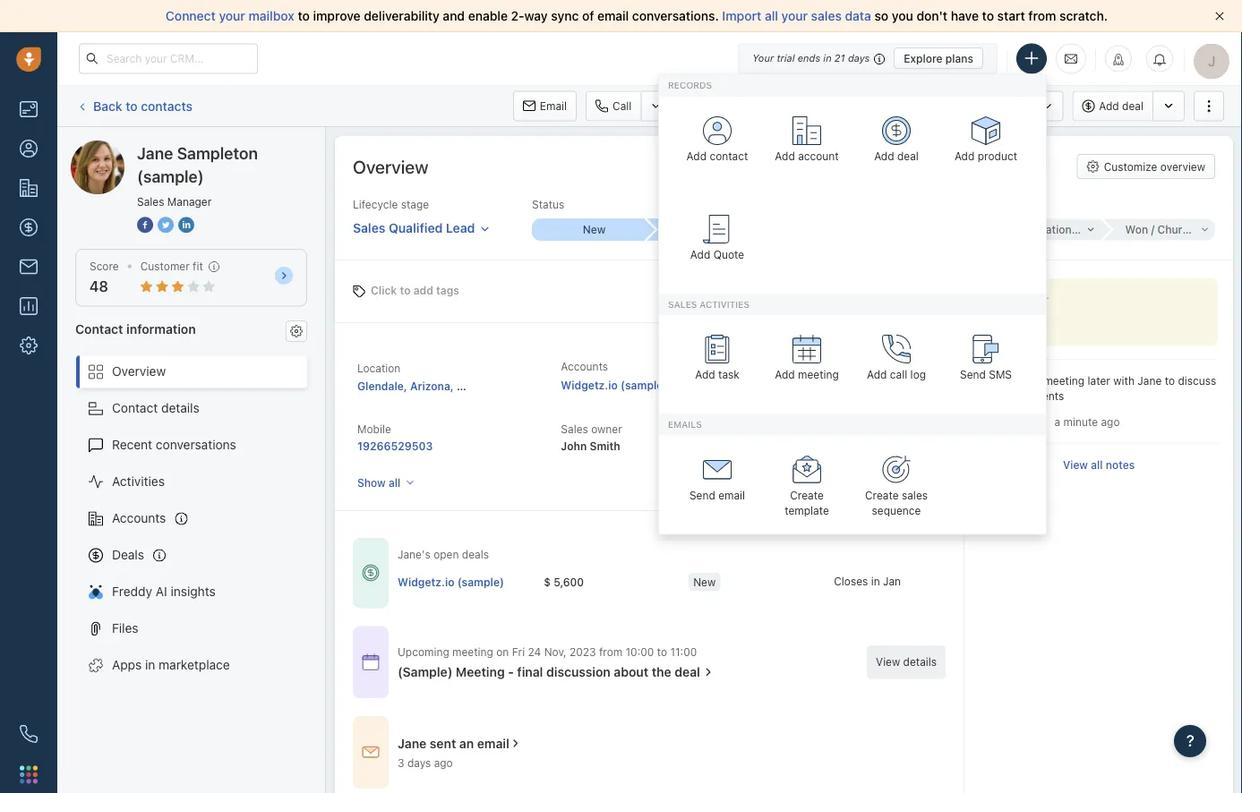Task type: locate. For each thing, give the bounding box(es) containing it.
2 your from the left
[[781, 9, 808, 23]]

0 vertical spatial in
[[823, 52, 832, 64]]

have
[[951, 9, 979, 23]]

/ inside won / churned button
[[1151, 224, 1155, 236]]

container_wx8msf4aqz5i3rn1 image left widgetz.io (sample)
[[362, 564, 380, 582]]

container_wx8msf4aqz5i3rn1 image left 3
[[362, 744, 380, 762]]

meeting inside scheduled a meeting later with jane to discuss the requirements
[[1044, 375, 1085, 387]]

sales activities up product
[[961, 100, 1036, 112]]

add for "add account" link
[[775, 150, 795, 162]]

1 vertical spatial overview
[[112, 364, 166, 379]]

add contact link
[[677, 105, 758, 182]]

negotiation / lost link
[[987, 219, 1103, 241]]

1 horizontal spatial send
[[960, 369, 986, 381]]

final
[[517, 665, 543, 680]]

from right '2023' at the left of page
[[599, 645, 623, 658]]

to left start
[[982, 9, 994, 23]]

add inside button
[[1099, 100, 1119, 112]]

improve
[[313, 9, 361, 23]]

meeting down explore
[[874, 100, 915, 112]]

0 horizontal spatial the
[[652, 665, 671, 680]]

1 horizontal spatial meeting
[[798, 369, 839, 381]]

0 horizontal spatial activities
[[700, 299, 750, 309]]

0 vertical spatial add deal
[[1099, 100, 1144, 112]]

sms down records
[[707, 100, 730, 112]]

emails right task
[[765, 360, 797, 373]]

sms up requirements
[[989, 369, 1012, 381]]

0 horizontal spatial /
[[1075, 224, 1078, 236]]

1 horizontal spatial john
[[978, 415, 1003, 427]]

(sample) up manager
[[203, 140, 254, 155]]

accounts
[[561, 360, 608, 373], [112, 511, 166, 526]]

1 create from the left
[[790, 489, 824, 501]]

2 horizontal spatial ago
[[1101, 415, 1120, 428]]

0 horizontal spatial widgetz.io (sample) link
[[398, 574, 504, 589]]

location
[[357, 362, 401, 374]]

0 vertical spatial the
[[978, 390, 994, 403]]

1 vertical spatial send
[[689, 489, 715, 501]]

0 vertical spatial email
[[597, 9, 629, 23]]

smith down requirements
[[1006, 415, 1035, 427]]

/ for won
[[1151, 224, 1155, 236]]

call
[[890, 369, 907, 381]]

2 container_wx8msf4aqz5i3rn1 image from the top
[[362, 653, 380, 671]]

the down send sms
[[978, 390, 994, 403]]

1 vertical spatial view
[[876, 656, 900, 669]]

widgetz.io up owner
[[561, 379, 618, 391]]

view inside view all notes link
[[1063, 458, 1088, 471]]

in right apps
[[145, 658, 155, 673]]

deal down '11:00' on the right bottom of the page
[[675, 665, 700, 680]]

activities up product
[[991, 100, 1036, 112]]

1 container_wx8msf4aqz5i3rn1 image from the top
[[362, 564, 380, 582]]

0 vertical spatial emails
[[765, 360, 797, 373]]

ago for 3 days ago
[[434, 757, 453, 769]]

emails down add task
[[668, 419, 702, 429]]

widgetz.io inside row
[[398, 575, 454, 588]]

2 create from the left
[[865, 489, 899, 501]]

explore
[[904, 52, 943, 64]]

click to add tags
[[371, 284, 459, 297]]

add deal for add deal link
[[874, 150, 919, 162]]

menu containing add contact
[[658, 74, 1047, 535]]

1 horizontal spatial the
[[978, 390, 994, 403]]

import all your sales data link
[[722, 9, 875, 23]]

meeting down on
[[456, 665, 505, 680]]

activities
[[991, 100, 1036, 112], [700, 299, 750, 309]]

0 horizontal spatial meeting
[[456, 665, 505, 680]]

1 vertical spatial john
[[561, 440, 587, 452]]

days down created
[[778, 440, 803, 452]]

to
[[298, 9, 310, 23], [982, 9, 994, 23], [126, 98, 138, 113], [400, 284, 411, 297], [1165, 375, 1175, 387], [657, 645, 667, 658]]

0 horizontal spatial john
[[561, 440, 587, 452]]

contact for contact details
[[112, 401, 158, 416]]

your trial ends in 21 days
[[752, 52, 870, 64]]

add call log
[[867, 369, 926, 381]]

1 horizontal spatial activities
[[991, 100, 1036, 112]]

container_wx8msf4aqz5i3rn1 image right an
[[509, 738, 522, 750]]

deal down meeting 'button'
[[897, 150, 919, 162]]

stage
[[401, 198, 429, 211]]

1 horizontal spatial meeting
[[874, 100, 915, 112]]

/ for negotiation
[[1075, 224, 1078, 236]]

menu
[[658, 74, 1047, 535]]

days right 21
[[848, 52, 870, 64]]

ago inside created at 11 days ago
[[806, 440, 825, 452]]

0 horizontal spatial from
[[599, 645, 623, 658]]

deal inside button
[[1122, 100, 1144, 112]]

1 horizontal spatial widgetz.io (sample) link
[[561, 379, 668, 391]]

apps
[[112, 658, 142, 673]]

send sms link
[[946, 324, 1026, 400]]

(sample) down "deals"
[[457, 575, 504, 588]]

1 vertical spatial widgetz.io
[[398, 575, 454, 588]]

(sample) up owner
[[621, 379, 668, 391]]

0 vertical spatial activities
[[991, 100, 1036, 112]]

create for create template
[[790, 489, 824, 501]]

ago down at
[[806, 440, 825, 452]]

twitter circled image
[[158, 215, 174, 234]]

1 horizontal spatial view
[[1063, 458, 1088, 471]]

won / churned link
[[1101, 219, 1215, 241]]

widgetz.io (sample) link
[[561, 379, 668, 391], [398, 574, 504, 589]]

with
[[1113, 375, 1135, 387]]

2 vertical spatial email
[[477, 736, 509, 751]]

1 horizontal spatial from
[[1028, 9, 1056, 23]]

2 horizontal spatial all
[[1091, 458, 1103, 471]]

widgetz.io (sample) link inside row
[[398, 574, 504, 589]]

add deal down meeting 'button'
[[874, 150, 919, 162]]

sync
[[551, 9, 579, 23]]

2 vertical spatial in
[[145, 658, 155, 673]]

0 horizontal spatial accounts
[[112, 511, 166, 526]]

send
[[960, 369, 986, 381], [689, 489, 715, 501]]

email left create template
[[718, 489, 745, 501]]

0 vertical spatial send
[[960, 369, 986, 381]]

details for view details
[[903, 656, 937, 669]]

meeting for upcoming meeting on fri 24 nov, 2023 from 10:00 to 11:00
[[452, 645, 493, 658]]

view down jan
[[876, 656, 900, 669]]

meeting
[[874, 100, 915, 112], [456, 665, 505, 680]]

widgetz.io (sample) link down open on the bottom left
[[398, 574, 504, 589]]

add for add deal link
[[874, 150, 894, 162]]

2 vertical spatial all
[[389, 477, 400, 489]]

ends
[[798, 52, 820, 64]]

3
[[398, 757, 404, 769]]

2 horizontal spatial days
[[848, 52, 870, 64]]

/ inside negotiation / lost button
[[1075, 224, 1078, 236]]

jane sampleton (sample)
[[107, 140, 254, 155], [137, 143, 258, 186]]

contact
[[75, 321, 123, 336], [112, 401, 158, 416]]

1 vertical spatial smith
[[590, 440, 620, 452]]

create up sequence
[[865, 489, 899, 501]]

view down minute
[[1063, 458, 1088, 471]]

create for create sales sequence
[[865, 489, 899, 501]]

all for show all
[[389, 477, 400, 489]]

to left '11:00' on the right bottom of the page
[[657, 645, 667, 658]]

0 horizontal spatial sales activities
[[668, 299, 750, 309]]

jane sampleton (sample) up manager
[[137, 143, 258, 186]]

0 vertical spatial meeting
[[874, 100, 915, 112]]

sales left owner
[[561, 423, 588, 436]]

days right 3
[[407, 757, 431, 769]]

1 horizontal spatial create
[[865, 489, 899, 501]]

2 vertical spatial ago
[[434, 757, 453, 769]]

contacts
[[141, 98, 193, 113]]

sales up sequence
[[902, 489, 928, 501]]

1 vertical spatial deal
[[897, 150, 919, 162]]

all
[[765, 9, 778, 23], [1091, 458, 1103, 471], [389, 477, 400, 489]]

details
[[161, 401, 199, 416], [903, 656, 937, 669]]

0 vertical spatial smith
[[1006, 415, 1035, 427]]

all left notes
[[1091, 458, 1103, 471]]

1 vertical spatial emails
[[668, 419, 702, 429]]

quote
[[713, 248, 744, 261]]

your up trial
[[781, 9, 808, 23]]

in left jan
[[871, 574, 880, 587]]

0 horizontal spatial create
[[790, 489, 824, 501]]

sequence
[[872, 504, 921, 517]]

sales activities down add quote
[[668, 299, 750, 309]]

widgetz.io down jane's
[[398, 575, 454, 588]]

sales qualified lead link
[[353, 212, 490, 238]]

sampleton
[[138, 140, 199, 155], [177, 143, 258, 163]]

container_wx8msf4aqz5i3rn1 image left upcoming
[[362, 653, 380, 671]]

smith
[[1006, 415, 1035, 427], [590, 440, 620, 452]]

send email
[[689, 489, 745, 501]]

0 horizontal spatial a
[[1035, 375, 1041, 387]]

ago down sent
[[434, 757, 453, 769]]

1 vertical spatial in
[[871, 574, 880, 587]]

score 48
[[90, 260, 119, 295]]

deal for add deal link
[[897, 150, 919, 162]]

a up requirements
[[1035, 375, 1041, 387]]

(sample) up 'sales manager'
[[137, 167, 204, 186]]

0 horizontal spatial ago
[[434, 757, 453, 769]]

ago right minute
[[1101, 415, 1120, 428]]

accounts up owner
[[561, 360, 608, 373]]

0 vertical spatial deal
[[1122, 100, 1144, 112]]

click
[[371, 284, 397, 297]]

1 vertical spatial days
[[778, 440, 803, 452]]

0 vertical spatial ago
[[1101, 415, 1120, 428]]

show all
[[357, 477, 400, 489]]

0 horizontal spatial all
[[389, 477, 400, 489]]

jane sent an email
[[398, 736, 509, 751]]

add task
[[695, 369, 740, 381]]

and
[[443, 9, 465, 23]]

0 horizontal spatial your
[[219, 9, 245, 23]]

add deal up 'customize'
[[1099, 100, 1144, 112]]

0 vertical spatial sms
[[707, 100, 730, 112]]

2 horizontal spatial container_wx8msf4aqz5i3rn1 image
[[702, 666, 715, 679]]

1 horizontal spatial emails
[[765, 360, 797, 373]]

in
[[823, 52, 832, 64], [871, 574, 880, 587], [145, 658, 155, 673]]

sampleton down contacts
[[138, 140, 199, 155]]

in for closes in jan
[[871, 574, 880, 587]]

tags
[[436, 284, 459, 297]]

0 vertical spatial widgetz.io
[[561, 379, 618, 391]]

email
[[597, 9, 629, 23], [718, 489, 745, 501], [477, 736, 509, 751]]

mobile 19266529503
[[357, 423, 433, 452]]

all for view all notes
[[1091, 458, 1103, 471]]

a inside scheduled a meeting later with jane to discuss the requirements
[[1035, 375, 1041, 387]]

0 horizontal spatial container_wx8msf4aqz5i3rn1 image
[[362, 744, 380, 762]]

container_wx8msf4aqz5i3rn1 image for (sample) meeting - final discussion about the deal
[[702, 666, 715, 679]]

0 vertical spatial from
[[1028, 9, 1056, 23]]

emails inside emails janesampleton@gmail.com
[[765, 360, 797, 373]]

freshworks switcher image
[[20, 766, 38, 784]]

contacted link
[[646, 219, 760, 241]]

create inside create template
[[790, 489, 824, 501]]

0 horizontal spatial emails
[[668, 419, 702, 429]]

contact down the 48
[[75, 321, 123, 336]]

a
[[1035, 375, 1041, 387], [1055, 415, 1061, 428]]

1 horizontal spatial deal
[[897, 150, 919, 162]]

days
[[848, 52, 870, 64], [778, 440, 803, 452], [407, 757, 431, 769]]

activities down quote
[[700, 299, 750, 309]]

sales inside sales owner john smith
[[561, 423, 588, 436]]

jane down contacts
[[137, 143, 173, 163]]

2 vertical spatial days
[[407, 757, 431, 769]]

0 horizontal spatial view
[[876, 656, 900, 669]]

2 horizontal spatial email
[[718, 489, 745, 501]]

sent
[[430, 736, 456, 751]]

1 vertical spatial sms
[[989, 369, 1012, 381]]

smith inside sales owner john smith
[[590, 440, 620, 452]]

1 vertical spatial email
[[718, 489, 745, 501]]

/ right won in the right top of the page
[[1151, 224, 1155, 236]]

Search your CRM... text field
[[79, 43, 258, 74]]

0 vertical spatial view
[[1063, 458, 1088, 471]]

0 horizontal spatial meeting
[[452, 645, 493, 658]]

2 / from the left
[[1151, 224, 1155, 236]]

accounts inside the accounts widgetz.io (sample)
[[561, 360, 608, 373]]

to inside scheduled a meeting later with jane to discuss the requirements
[[1165, 375, 1175, 387]]

0 horizontal spatial deal
[[675, 665, 700, 680]]

overview up "contact details"
[[112, 364, 166, 379]]

email right an
[[477, 736, 509, 751]]

2 horizontal spatial meeting
[[1044, 375, 1085, 387]]

add meeting link
[[767, 324, 847, 400]]

notes
[[1106, 458, 1135, 471]]

details for contact details
[[161, 401, 199, 416]]

widgetz.io (sample) link up owner
[[561, 379, 668, 391]]

sales owner john smith
[[561, 423, 622, 452]]

add inside 'link'
[[775, 369, 795, 381]]

meeting inside 'link'
[[798, 369, 839, 381]]

add product link
[[946, 105, 1026, 182]]

discussion
[[546, 665, 611, 680]]

add for add deal button
[[1099, 100, 1119, 112]]

a left minute
[[1055, 415, 1061, 428]]

1 vertical spatial ago
[[806, 440, 825, 452]]

contact up recent
[[112, 401, 158, 416]]

2 horizontal spatial in
[[871, 574, 880, 587]]

sales left data
[[811, 9, 842, 23]]

add
[[1099, 100, 1119, 112], [687, 150, 707, 162], [775, 150, 795, 162], [874, 150, 894, 162], [955, 150, 975, 162], [690, 248, 710, 261], [695, 369, 715, 381], [775, 369, 795, 381], [867, 369, 887, 381]]

1 horizontal spatial add deal
[[1099, 100, 1144, 112]]

email button
[[513, 91, 577, 121]]

sampleton up manager
[[177, 143, 258, 163]]

1 horizontal spatial sms
[[989, 369, 1012, 381]]

row
[[398, 564, 979, 601]]

jane right the with
[[1138, 375, 1162, 387]]

template
[[785, 504, 829, 517]]

lead
[[446, 220, 475, 235]]

call link
[[586, 91, 641, 121]]

so
[[875, 9, 889, 23]]

account
[[798, 150, 839, 162]]

accounts down activities on the bottom of page
[[112, 511, 166, 526]]

add quote link
[[677, 204, 758, 280]]

11:00
[[670, 645, 697, 658]]

0 horizontal spatial sales
[[811, 9, 842, 23]]

jane up 3
[[398, 736, 427, 751]]

deal
[[1122, 100, 1144, 112], [897, 150, 919, 162], [675, 665, 700, 680]]

0 vertical spatial a
[[1035, 375, 1041, 387]]

to left discuss
[[1165, 375, 1175, 387]]

john down scheduled
[[978, 415, 1003, 427]]

sales inside "create sales sequence"
[[902, 489, 928, 501]]

phone image
[[20, 725, 38, 743]]

all right import at the right
[[765, 9, 778, 23]]

created
[[765, 423, 805, 436]]

conversations
[[156, 438, 236, 452]]

add product
[[955, 150, 1017, 162]]

add deal inside button
[[1099, 100, 1144, 112]]

sales
[[811, 9, 842, 23], [902, 489, 928, 501]]

email right the of
[[597, 9, 629, 23]]

0 vertical spatial container_wx8msf4aqz5i3rn1 image
[[362, 564, 380, 582]]

send email link
[[677, 445, 758, 521]]

meeting
[[798, 369, 839, 381], [1044, 375, 1085, 387], [452, 645, 493, 658]]

0 vertical spatial accounts
[[561, 360, 608, 373]]

1 horizontal spatial accounts
[[561, 360, 608, 373]]

0 horizontal spatial in
[[145, 658, 155, 673]]

1 vertical spatial accounts
[[112, 511, 166, 526]]

1 horizontal spatial overview
[[353, 156, 428, 177]]

view inside view details link
[[876, 656, 900, 669]]

view details link
[[867, 646, 946, 679]]

deal for add deal button
[[1122, 100, 1144, 112]]

view for view all notes
[[1063, 458, 1088, 471]]

overview
[[1160, 160, 1205, 173]]

email inside menu
[[718, 489, 745, 501]]

status
[[532, 198, 564, 211]]

0 vertical spatial days
[[848, 52, 870, 64]]

1 horizontal spatial ago
[[806, 440, 825, 452]]

send sms
[[960, 369, 1012, 381]]

create inside "create sales sequence"
[[865, 489, 899, 501]]

in left 21
[[823, 52, 832, 64]]

overview up lifecycle stage
[[353, 156, 428, 177]]

container_wx8msf4aqz5i3rn1 image right about
[[702, 666, 715, 679]]

2 vertical spatial deal
[[675, 665, 700, 680]]

mng settings image
[[290, 325, 303, 337]]

container_wx8msf4aqz5i3rn1 image
[[702, 666, 715, 679], [509, 738, 522, 750], [362, 744, 380, 762]]

the down 10:00 at the right of page
[[652, 665, 671, 680]]

1 vertical spatial sales
[[902, 489, 928, 501]]

sales activities button
[[934, 91, 1072, 121], [934, 91, 1063, 121]]

deal up 'customize'
[[1122, 100, 1144, 112]]

all right show
[[389, 477, 400, 489]]

smith down owner
[[590, 440, 620, 452]]

$ 5,600
[[544, 575, 584, 588]]

(sample) inside the accounts widgetz.io (sample)
[[621, 379, 668, 391]]

customer
[[140, 260, 190, 273]]

mobile
[[357, 423, 391, 436]]

john
[[978, 415, 1003, 427], [561, 440, 587, 452]]

(sample)
[[203, 140, 254, 155], [137, 167, 204, 186], [621, 379, 668, 391], [457, 575, 504, 588]]

1 vertical spatial details
[[903, 656, 937, 669]]

1 / from the left
[[1075, 224, 1078, 236]]

/ left lost
[[1075, 224, 1078, 236]]

sales down plans
[[961, 100, 988, 112]]

ai
[[156, 584, 167, 599]]

your left the mailbox
[[219, 9, 245, 23]]

sms inside button
[[707, 100, 730, 112]]

fit
[[193, 260, 203, 273]]

ago for a minute ago
[[1101, 415, 1120, 428]]

john down the accounts widgetz.io (sample)
[[561, 440, 587, 452]]

from right start
[[1028, 9, 1056, 23]]

files
[[112, 621, 138, 636]]

1 horizontal spatial your
[[781, 9, 808, 23]]

container_wx8msf4aqz5i3rn1 image
[[362, 564, 380, 582], [362, 653, 380, 671]]

create up template
[[790, 489, 824, 501]]

owner
[[591, 423, 622, 436]]

0 horizontal spatial add deal
[[874, 150, 919, 162]]



Task type: vqa. For each thing, say whether or not it's contained in the screenshot.
leftmost Emails
yes



Task type: describe. For each thing, give the bounding box(es) containing it.
conversations.
[[632, 9, 719, 23]]

24
[[528, 645, 541, 658]]

add for add task link at right
[[695, 369, 715, 381]]

lifecycle
[[353, 198, 398, 211]]

add deal link
[[856, 105, 937, 182]]

sales qualified lead
[[353, 220, 475, 235]]

churned
[[1157, 224, 1202, 236]]

add for add call log link
[[867, 369, 887, 381]]

log
[[910, 369, 926, 381]]

email
[[540, 100, 567, 112]]

facebook circled image
[[137, 215, 153, 234]]

way
[[524, 9, 548, 23]]

customize overview
[[1104, 160, 1205, 173]]

of
[[582, 9, 594, 23]]

customize
[[1104, 160, 1157, 173]]

contact for contact information
[[75, 321, 123, 336]]

1 your from the left
[[219, 9, 245, 23]]

activities
[[112, 474, 165, 489]]

contact details
[[112, 401, 199, 416]]

don't
[[917, 9, 948, 23]]

call
[[613, 100, 632, 112]]

1 vertical spatial sales activities
[[668, 299, 750, 309]]

later
[[1088, 375, 1110, 387]]

emails for emails janesampleton@gmail.com
[[765, 360, 797, 373]]

your
[[752, 52, 774, 64]]

sales up facebook circled icon
[[137, 195, 164, 208]]

0 horizontal spatial email
[[477, 736, 509, 751]]

negotiation
[[1011, 224, 1072, 236]]

customize overview button
[[1077, 154, 1215, 179]]

you
[[892, 9, 913, 23]]

1 vertical spatial new
[[693, 575, 716, 588]]

create sales sequence
[[865, 489, 928, 517]]

accounts for accounts
[[112, 511, 166, 526]]

upcoming
[[398, 645, 449, 658]]

contacted
[[681, 224, 735, 236]]

(sample)
[[398, 665, 453, 680]]

jan
[[883, 574, 901, 587]]

contact information
[[75, 321, 196, 336]]

mailbox
[[249, 9, 294, 23]]

won
[[1125, 224, 1148, 236]]

plans
[[946, 52, 973, 64]]

meeting for add meeting
[[798, 369, 839, 381]]

1 vertical spatial the
[[652, 665, 671, 680]]

linkedin circled image
[[178, 215, 194, 234]]

task
[[805, 100, 828, 112]]

in for apps in marketplace
[[145, 658, 155, 673]]

add for add meeting 'link'
[[775, 369, 795, 381]]

phone element
[[11, 716, 47, 752]]

create template link
[[767, 445, 847, 521]]

add contact
[[687, 150, 748, 162]]

1 horizontal spatial a
[[1055, 415, 1061, 428]]

accounts for accounts widgetz.io (sample)
[[561, 360, 608, 373]]

0 vertical spatial sales activities
[[961, 100, 1036, 112]]

0 vertical spatial john
[[978, 415, 1003, 427]]

trial
[[777, 52, 795, 64]]

task button
[[778, 91, 838, 121]]

janesampleton@gmail.com link
[[765, 376, 906, 394]]

add account
[[775, 150, 839, 162]]

view for view details
[[876, 656, 900, 669]]

accounts widgetz.io (sample)
[[561, 360, 668, 391]]

0 horizontal spatial days
[[407, 757, 431, 769]]

container_wx8msf4aqz5i3rn1 image for widgetz.io (sample)
[[362, 564, 380, 582]]

3 days ago
[[398, 757, 453, 769]]

email image
[[1065, 51, 1077, 66]]

add for add contact link
[[687, 150, 707, 162]]

upcoming meeting on fri 24 nov, 2023 from 10:00 to 11:00
[[398, 645, 697, 658]]

explore plans
[[904, 52, 973, 64]]

negotiation / lost button
[[987, 219, 1103, 241]]

add task link
[[677, 324, 758, 400]]

container_wx8msf4aqz5i3rn1 image for jane sent an email
[[509, 738, 522, 750]]

add deal for add deal button
[[1099, 100, 1144, 112]]

1 vertical spatial from
[[599, 645, 623, 658]]

jane inside scheduled a meeting later with jane to discuss the requirements
[[1138, 375, 1162, 387]]

new link
[[532, 219, 646, 241]]

to right back
[[126, 98, 138, 113]]

a minute ago
[[1055, 415, 1120, 428]]

manager
[[167, 195, 212, 208]]

5,600
[[554, 575, 584, 588]]

to right the mailbox
[[298, 9, 310, 23]]

1 horizontal spatial email
[[597, 9, 629, 23]]

2-
[[511, 9, 524, 23]]

row containing closes in jan
[[398, 564, 979, 601]]

emails janesampleton@gmail.com
[[765, 360, 906, 391]]

close image
[[1215, 12, 1224, 21]]

container_wx8msf4aqz5i3rn1 image for view details
[[362, 653, 380, 671]]

send for send email
[[689, 489, 715, 501]]

jane sampleton (sample) down contacts
[[107, 140, 254, 155]]

1 horizontal spatial all
[[765, 9, 778, 23]]

the inside scheduled a meeting later with jane to discuss the requirements
[[978, 390, 994, 403]]

1 vertical spatial meeting
[[456, 665, 505, 680]]

create sales sequence link
[[856, 445, 937, 521]]

open
[[434, 549, 459, 561]]

sales down lifecycle
[[353, 220, 385, 235]]

discuss
[[1178, 375, 1216, 387]]

won / churned
[[1125, 224, 1202, 236]]

connect your mailbox to improve deliverability and enable 2-way sync of email conversations. import all your sales data so you don't have to start from scratch.
[[166, 9, 1108, 23]]

insights
[[171, 584, 216, 599]]

closes in jan
[[834, 574, 901, 587]]

information
[[126, 321, 196, 336]]

product
[[978, 150, 1017, 162]]

start
[[997, 9, 1025, 23]]

1 horizontal spatial in
[[823, 52, 832, 64]]

add call log link
[[856, 324, 937, 400]]

sms button
[[680, 91, 739, 121]]

lost
[[1081, 224, 1103, 236]]

widgetz.io inside the accounts widgetz.io (sample)
[[561, 379, 618, 391]]

created at 11 days ago
[[765, 423, 825, 452]]

create template
[[785, 489, 829, 517]]

deals
[[112, 548, 144, 562]]

jane down back
[[107, 140, 134, 155]]

2023
[[570, 645, 596, 658]]

sales down add quote
[[668, 299, 697, 309]]

enable
[[468, 9, 508, 23]]

john inside sales owner john smith
[[561, 440, 587, 452]]

requirements
[[997, 390, 1064, 403]]

0 vertical spatial overview
[[353, 156, 428, 177]]

freddy ai insights
[[112, 584, 216, 599]]

0 horizontal spatial new
[[583, 224, 606, 236]]

1 horizontal spatial smith
[[1006, 415, 1035, 427]]

add for add product link
[[955, 150, 975, 162]]

minute
[[1064, 415, 1098, 428]]

emails for emails
[[668, 419, 702, 429]]

send for send sms
[[960, 369, 986, 381]]

to left add
[[400, 284, 411, 297]]

contact
[[710, 150, 748, 162]]

meeting inside 'button'
[[874, 100, 915, 112]]

1 vertical spatial activities
[[700, 299, 750, 309]]

data
[[845, 9, 871, 23]]

freddy
[[112, 584, 152, 599]]

recent
[[112, 438, 152, 452]]

days inside created at 11 days ago
[[778, 440, 803, 452]]

(sample) meeting - final discussion about the deal
[[398, 665, 700, 680]]



